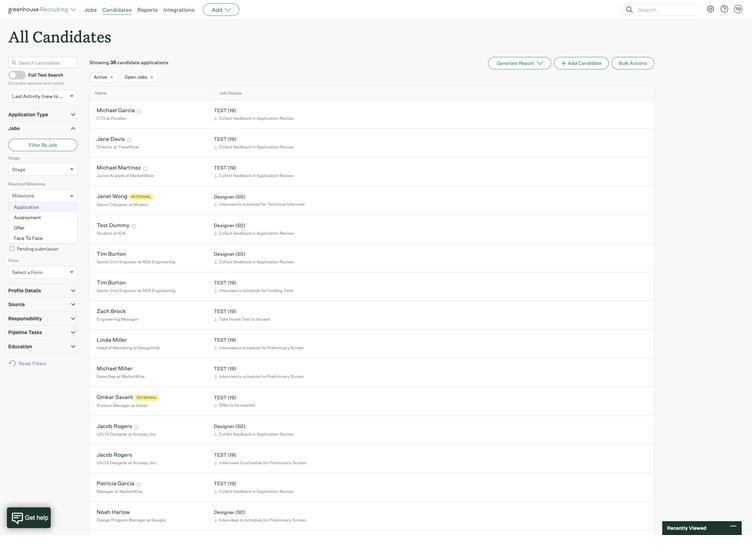 Task type: vqa. For each thing, say whether or not it's contained in the screenshot.
first current from the bottom of the CHOOSE REPORT TYPE dialog
no



Task type: locate. For each thing, give the bounding box(es) containing it.
0 vertical spatial job
[[48, 142, 57, 148]]

interviews inside designer (50) interviews to schedule for preliminary screen
[[219, 517, 239, 523]]

rogers down ux/ui designer at anyway, inc.
[[114, 451, 132, 458]]

cto
[[97, 116, 105, 121]]

designer (50) collect feedback in application review down created on the left
[[214, 423, 294, 437]]

viewed
[[689, 525, 707, 531]]

1 tim from the top
[[97, 250, 107, 257]]

3 senior from the top
[[97, 288, 109, 293]]

test for engineering manager
[[214, 308, 227, 314]]

application type
[[8, 111, 48, 117]]

2 vertical spatial designer (50) collect feedback in application review
[[214, 423, 294, 437]]

collect feedback in application review link for jacob rogers
[[213, 431, 295, 437]]

noah harlow link
[[97, 509, 130, 517]]

2 senior from the top
[[97, 259, 109, 264]]

1 vertical spatial rogers
[[114, 451, 132, 458]]

interview for tim burton
[[219, 288, 237, 293]]

senior
[[97, 202, 109, 207], [97, 259, 109, 264], [97, 288, 109, 293]]

1 vertical spatial garcia
[[118, 480, 134, 487]]

be up "pending"
[[23, 234, 28, 239]]

Search candidates field
[[8, 57, 77, 68]]

1 vertical spatial jobs
[[137, 74, 147, 80]]

Pending submission checkbox
[[10, 246, 14, 251]]

2 michael from the top
[[97, 164, 117, 171]]

full text search (includes resumes and notes)
[[8, 72, 64, 86]]

test inside test (19) offer to be created
[[214, 395, 227, 400]]

2 tim burton senior civil engineer at rsa engineering from the top
[[97, 279, 175, 293]]

holding
[[267, 288, 283, 293]]

1 vertical spatial sent
[[262, 317, 270, 322]]

test for head of marketing at designhub
[[214, 337, 227, 343]]

collect
[[219, 116, 233, 121], [219, 144, 233, 149], [219, 173, 233, 178], [219, 231, 233, 236], [219, 259, 233, 264], [219, 431, 233, 437], [219, 489, 233, 494]]

screen for noah harlow
[[293, 517, 306, 523]]

schedule inside designer (50) interviews to schedule for preliminary screen
[[245, 517, 262, 523]]

0 vertical spatial michael
[[97, 107, 117, 114]]

add candidate link
[[554, 57, 609, 69]]

2 interviews from the top
[[219, 517, 239, 523]]

manager right program
[[129, 517, 146, 523]]

michael up junior at the top left
[[97, 164, 117, 171]]

zach
[[97, 308, 110, 315]]

offer inside test (19) offer to be created
[[219, 403, 229, 408]]

miller down marketing on the bottom left
[[118, 365, 133, 372]]

tank
[[284, 288, 293, 293]]

sent down holding
[[262, 317, 270, 322]]

5 collect from the top
[[219, 259, 233, 264]]

interview to schedule for preliminary screen link down take home test to be sent link
[[213, 345, 306, 351]]

1 vertical spatial marketwise
[[121, 374, 145, 379]]

manager down the brock
[[121, 317, 138, 322]]

sales
[[97, 374, 107, 379]]

miller inside linda miller head of marketing at designhub
[[112, 336, 127, 343]]

select a form
[[12, 269, 43, 275]]

0 vertical spatial internal
[[131, 194, 151, 199]]

(19) for cto at foodies
[[228, 108, 236, 113]]

cto at foodies
[[97, 116, 126, 121]]

(19) for manager at marketwise
[[228, 481, 236, 487]]

in for patricia garcia
[[252, 489, 256, 494]]

offer option
[[9, 223, 77, 233]]

1 vertical spatial add
[[568, 60, 577, 66]]

brock
[[111, 308, 126, 315]]

tim up zach
[[97, 279, 107, 286]]

0 vertical spatial stage
[[8, 155, 20, 160]]

for for noah harlow
[[263, 517, 269, 523]]

designer inside designer (50) interview to schedule for technical interview
[[214, 194, 234, 200]]

(19) for director at travelnow
[[228, 136, 236, 142]]

for inside test (19) interviews to schedule for preliminary screen
[[263, 460, 269, 465]]

tim burton link down student at n/a
[[97, 250, 126, 258]]

2 rogers from the top
[[114, 451, 132, 458]]

michael martinez
[[97, 164, 141, 171]]

rogers
[[114, 423, 132, 430], [114, 451, 132, 458]]

1 michael from the top
[[97, 107, 117, 114]]

test dummy link
[[97, 222, 130, 230]]

0 vertical spatial inc.
[[150, 431, 157, 437]]

rsa
[[142, 259, 151, 264], [142, 288, 151, 293]]

collect for patricia garcia
[[219, 489, 233, 494]]

1 horizontal spatial test
[[242, 317, 250, 322]]

3 test from the top
[[214, 165, 227, 171]]

jacob rogers has been in application review for more than 5 days image
[[133, 425, 140, 430]]

interview for linda miller
[[219, 345, 237, 350]]

interview to schedule for technical interview link
[[213, 201, 307, 208]]

job post submitted element
[[8, 207, 77, 233]]

internal up adept
[[137, 395, 157, 400]]

test (19) collect feedback in application review for michael martinez
[[214, 165, 294, 178]]

2 test from the top
[[214, 136, 227, 142]]

1 vertical spatial interviews
[[219, 517, 239, 523]]

test right home
[[242, 317, 250, 322]]

1 vertical spatial rsa
[[142, 288, 151, 293]]

test (19) offer to be created
[[214, 395, 255, 408]]

omkar
[[97, 394, 114, 401]]

for for jacob rogers
[[263, 460, 269, 465]]

product
[[97, 403, 112, 408]]

0 vertical spatial interviews to schedule for preliminary screen link
[[213, 459, 308, 466]]

martinez
[[118, 164, 141, 171]]

10 test from the top
[[214, 481, 227, 487]]

to inside test (19) interviews to schedule for preliminary screen
[[240, 460, 244, 465]]

collect for michael martinez
[[219, 173, 233, 178]]

6 review from the top
[[280, 431, 294, 437]]

2 tim burton link from the top
[[97, 279, 126, 287]]

2 (19) from the top
[[228, 136, 236, 142]]

1 jacob rogers link from the top
[[97, 423, 132, 431]]

preliminary for michael miller
[[267, 374, 290, 379]]

2 civil from the top
[[110, 288, 118, 293]]

job up assessment
[[8, 207, 16, 213]]

0 vertical spatial tim burton link
[[97, 250, 126, 258]]

ux/ui down jacob rogers
[[97, 431, 109, 437]]

design
[[97, 517, 110, 523]]

jacob rogers link
[[97, 423, 132, 431], [97, 451, 132, 459]]

marketwise down michael miller link
[[121, 374, 145, 379]]

test (19) collect feedback in application review
[[214, 108, 294, 121], [214, 136, 294, 149], [214, 165, 294, 178], [214, 481, 294, 494]]

to inside designer (50) interview to schedule for technical interview
[[238, 202, 242, 207]]

add
[[212, 6, 222, 13], [568, 60, 577, 66]]

7 review from the top
[[280, 489, 294, 494]]

preliminary inside test (19) interviews to schedule for preliminary screen
[[270, 460, 292, 465]]

2 ux/ui from the top
[[97, 460, 109, 465]]

be right home
[[256, 317, 261, 322]]

zach brock link
[[97, 308, 126, 316]]

candidates down jobs 'link'
[[32, 26, 111, 47]]

0 horizontal spatial jobs
[[8, 125, 20, 131]]

3 (50) from the top
[[235, 251, 245, 257]]

sent down offer option
[[29, 234, 38, 239]]

0 vertical spatial designer (50) collect feedback in application review
[[214, 222, 294, 236]]

senior for designer (50)
[[97, 259, 109, 264]]

5 test from the top
[[214, 308, 227, 314]]

1 rogers from the top
[[114, 423, 132, 430]]

preliminary
[[267, 345, 290, 350], [267, 374, 290, 379], [270, 460, 292, 465], [270, 517, 292, 523]]

jane davis link
[[97, 135, 125, 143]]

2 (50) from the top
[[235, 222, 245, 228]]

1 senior from the top
[[97, 202, 109, 207]]

4 (50) from the top
[[235, 423, 245, 429]]

interviews inside test (19) interviews to schedule for preliminary screen
[[219, 460, 239, 465]]

at inside jacob rogers ux/ui designer at anyway, inc.
[[128, 460, 132, 465]]

collect for jane davis
[[219, 144, 233, 149]]

civil down student at n/a
[[110, 259, 118, 264]]

generate report button
[[488, 57, 551, 69]]

garcia up manager at marketwise
[[118, 480, 134, 487]]

0 horizontal spatial offer
[[14, 225, 25, 231]]

2 tim from the top
[[97, 279, 107, 286]]

3 designer (50) collect feedback in application review from the top
[[214, 423, 294, 437]]

test
[[97, 222, 108, 229], [242, 317, 250, 322]]

1 vertical spatial be
[[256, 317, 261, 322]]

2 interviews to schedule for preliminary screen link from the top
[[213, 517, 308, 523]]

0 vertical spatial engineer
[[119, 259, 137, 264]]

jacob up patricia
[[97, 451, 112, 458]]

ux/ui
[[97, 431, 109, 437], [97, 460, 109, 465]]

0 vertical spatial anyway,
[[133, 431, 149, 437]]

4 test from the top
[[214, 280, 227, 286]]

1 vertical spatial test
[[242, 317, 250, 322]]

senior down student
[[97, 259, 109, 264]]

job/status
[[219, 90, 242, 96]]

to for product manager at adept
[[230, 403, 234, 408]]

job right by
[[48, 142, 57, 148]]

test for sales rep at marketwise
[[214, 366, 227, 372]]

interview to schedule for preliminary screen link up created on the left
[[213, 373, 306, 380]]

review for jane davis
[[280, 144, 294, 149]]

designer inside designer (50) interviews to schedule for preliminary screen
[[214, 509, 234, 515]]

7 collect from the top
[[219, 489, 233, 494]]

anyway,
[[133, 431, 149, 437], [133, 460, 149, 465]]

collect feedback in application review link for michael garcia
[[213, 115, 295, 121]]

0 vertical spatial test (19) interview to schedule for preliminary screen
[[214, 337, 304, 350]]

application option
[[9, 202, 77, 212]]

jobs right the open
[[137, 74, 147, 80]]

jacob down product
[[97, 423, 112, 430]]

1 vertical spatial interviews to schedule for preliminary screen link
[[213, 517, 308, 523]]

3 collect from the top
[[219, 173, 233, 178]]

offer
[[14, 225, 25, 231], [219, 403, 229, 408]]

tim burton senior civil engineer at rsa engineering up the brock
[[97, 279, 175, 293]]

None field
[[9, 190, 16, 202]]

schedule for linda miller
[[243, 345, 260, 350]]

1 interviews to schedule for preliminary screen link from the top
[[213, 459, 308, 466]]

1 horizontal spatial offer
[[219, 403, 229, 408]]

burton for designer
[[108, 250, 126, 257]]

3 michael from the top
[[97, 365, 117, 372]]

collect feedback in application review link for jane davis
[[213, 144, 295, 150]]

screen for michael miller
[[291, 374, 304, 379]]

for
[[261, 202, 267, 207], [261, 288, 267, 293], [261, 345, 267, 350], [261, 374, 267, 379], [263, 460, 269, 465], [263, 517, 269, 523]]

in for michael martinez
[[252, 173, 256, 178]]

1 horizontal spatial sent
[[262, 317, 270, 322]]

screen for linda miller
[[291, 345, 304, 350]]

post up 'to be sent'
[[22, 219, 32, 224]]

test inside test (19) take home test to be sent
[[214, 308, 227, 314]]

1 vertical spatial tim burton link
[[97, 279, 126, 287]]

1 ux/ui from the top
[[97, 431, 109, 437]]

omkar savant
[[97, 394, 133, 401]]

0 horizontal spatial sent
[[29, 234, 38, 239]]

0 vertical spatial tim
[[97, 250, 107, 257]]

0 vertical spatial interview to schedule for preliminary screen link
[[213, 345, 306, 351]]

10 (19) from the top
[[228, 481, 236, 487]]

marketwise inside michael miller sales rep at marketwise
[[121, 374, 145, 379]]

0 vertical spatial senior
[[97, 202, 109, 207]]

test (19) collect feedback in application review for jane davis
[[214, 136, 294, 149]]

burton up the brock
[[108, 279, 126, 286]]

1 vertical spatial test (19) interview to schedule for preliminary screen
[[214, 366, 304, 379]]

marketwise down patricia garcia has been in application review for more than 5 days image
[[119, 489, 143, 494]]

engineer for designer (50)
[[119, 259, 137, 264]]

1 in from the top
[[252, 116, 256, 121]]

tim burton senior civil engineer at rsa engineering
[[97, 250, 175, 264], [97, 279, 175, 293]]

interview inside test (19) interview to schedule for holding tank
[[219, 288, 237, 293]]

1 vertical spatial submitted
[[33, 219, 57, 224]]

0 vertical spatial jacob rogers link
[[97, 423, 132, 431]]

1 (19) from the top
[[228, 108, 236, 113]]

0 vertical spatial civil
[[110, 259, 118, 264]]

designer (50) collect feedback in application review
[[214, 222, 294, 236], [214, 251, 294, 264], [214, 423, 294, 437]]

michael up sales
[[97, 365, 117, 372]]

internal up modern
[[131, 194, 151, 199]]

pipeline
[[8, 329, 27, 335]]

8 (19) from the top
[[228, 395, 236, 400]]

6 in from the top
[[252, 431, 256, 437]]

0 vertical spatial add
[[212, 6, 222, 13]]

2 vertical spatial be
[[234, 403, 239, 408]]

miller for linda miller
[[112, 336, 127, 343]]

to up "pending"
[[25, 235, 31, 241]]

designer (50) interviews to schedule for preliminary screen
[[214, 509, 306, 523]]

6 test from the top
[[214, 337, 227, 343]]

created
[[240, 403, 255, 408]]

list box
[[9, 202, 77, 243]]

preliminary for jacob rogers
[[270, 460, 292, 465]]

1 jacob from the top
[[97, 423, 112, 430]]

job up to be sent checkbox
[[12, 219, 21, 224]]

preliminary for noah harlow
[[270, 517, 292, 523]]

schedule inside test (19) interviews to schedule for preliminary screen
[[245, 460, 262, 465]]

2 vertical spatial senior
[[97, 288, 109, 293]]

3 test (19) collect feedback in application review from the top
[[214, 165, 294, 178]]

1 vertical spatial michael
[[97, 164, 117, 171]]

for inside designer (50) interviews to schedule for preliminary screen
[[263, 517, 269, 523]]

form down pending submission option
[[8, 258, 18, 263]]

schedule
[[243, 202, 260, 207], [243, 288, 260, 293], [243, 345, 260, 350], [243, 374, 260, 379], [245, 460, 262, 465], [245, 517, 262, 523]]

36
[[110, 59, 116, 65]]

0 vertical spatial engineering
[[152, 259, 175, 264]]

1 horizontal spatial add
[[568, 60, 577, 66]]

7 (19) from the top
[[228, 366, 236, 372]]

at inside noah harlow design program manager at google
[[147, 517, 151, 523]]

milestone down reached milestone
[[12, 193, 34, 198]]

in
[[252, 116, 256, 121], [252, 144, 256, 149], [252, 173, 256, 178], [252, 231, 256, 236], [252, 259, 256, 264], [252, 431, 256, 437], [252, 489, 256, 494]]

screen
[[291, 345, 304, 350], [291, 374, 304, 379], [293, 460, 306, 465], [293, 517, 306, 523]]

test inside test (19) interviews to schedule for preliminary screen
[[214, 452, 227, 458]]

3 (19) from the top
[[228, 165, 236, 171]]

be inside test (19) offer to be created
[[234, 403, 239, 408]]

(19) inside test (19) interview to schedule for holding tank
[[228, 280, 236, 286]]

tim burton link for test
[[97, 279, 126, 287]]

miller for michael miller
[[118, 365, 133, 372]]

1 collect feedback in application review link from the top
[[213, 115, 295, 121]]

5 (50) from the top
[[235, 509, 245, 515]]

1 (50) from the top
[[235, 194, 245, 200]]

2 rsa from the top
[[142, 288, 151, 293]]

jobs down application type on the top left of the page
[[8, 125, 20, 131]]

1 burton from the top
[[108, 250, 126, 257]]

4 (19) from the top
[[228, 280, 236, 286]]

(19) for product manager at adept
[[228, 395, 236, 400]]

milestone down stage "element"
[[26, 181, 45, 186]]

last activity (new to old) option
[[12, 93, 68, 99]]

7 collect feedback in application review link from the top
[[213, 488, 295, 495]]

form
[[8, 258, 18, 263], [31, 269, 43, 275]]

test (19) interview to schedule for preliminary screen
[[214, 337, 304, 350], [214, 366, 304, 379]]

submission
[[35, 246, 58, 252]]

reached milestone
[[8, 181, 45, 186]]

form right a
[[31, 269, 43, 275]]

candidates right jobs 'link'
[[102, 6, 132, 13]]

jobs left candidates "link"
[[84, 6, 97, 13]]

janet wong
[[97, 193, 128, 200]]

6 (19) from the top
[[228, 337, 236, 343]]

1 rsa from the top
[[142, 259, 151, 264]]

rogers for jacob rogers
[[114, 423, 132, 430]]

0 vertical spatial jacob
[[97, 423, 112, 430]]

screen inside test (19) interviews to schedule for preliminary screen
[[293, 460, 306, 465]]

post up assessment
[[16, 207, 25, 213]]

1 vertical spatial form
[[31, 269, 43, 275]]

0 vertical spatial rsa
[[142, 259, 151, 264]]

2 jacob from the top
[[97, 451, 112, 458]]

internal for omkar savant
[[137, 395, 157, 400]]

rogers inside jacob rogers ux/ui designer at anyway, inc.
[[114, 451, 132, 458]]

test for director at travelnow
[[214, 136, 227, 142]]

to inside test (19) offer to be created
[[230, 403, 234, 408]]

civil up the brock
[[110, 288, 118, 293]]

1 vertical spatial miller
[[118, 365, 133, 372]]

6 feedback from the top
[[233, 431, 251, 437]]

reached
[[8, 181, 25, 186]]

(19) inside test (19) offer to be created
[[228, 395, 236, 400]]

1 test from the top
[[214, 108, 227, 113]]

engineer
[[119, 259, 137, 264], [119, 288, 137, 293]]

1 vertical spatial burton
[[108, 279, 126, 286]]

schedule inside test (19) interview to schedule for holding tank
[[243, 288, 260, 293]]

director at travelnow
[[97, 144, 139, 149]]

submitted up assessment
[[26, 207, 47, 213]]

burton down n/a
[[108, 250, 126, 257]]

face to face
[[14, 235, 43, 241]]

9 test from the top
[[214, 452, 227, 458]]

in for jacob rogers
[[252, 431, 256, 437]]

test up student
[[97, 222, 108, 229]]

2 vertical spatial job
[[12, 219, 21, 224]]

0 vertical spatial post
[[16, 207, 25, 213]]

schedule inside designer (50) interview to schedule for technical interview
[[243, 202, 260, 207]]

preliminary for linda miller
[[267, 345, 290, 350]]

garcia
[[118, 107, 135, 114], [118, 480, 134, 487]]

2 engineer from the top
[[119, 288, 137, 293]]

test (19) interviews to schedule for preliminary screen
[[214, 452, 306, 465]]

0 vertical spatial form
[[8, 258, 18, 263]]

feedback for michael garcia
[[233, 116, 251, 121]]

1 test (19) collect feedback in application review from the top
[[214, 108, 294, 121]]

senior down janet
[[97, 202, 109, 207]]

test
[[214, 108, 227, 113], [214, 136, 227, 142], [214, 165, 227, 171], [214, 280, 227, 286], [214, 308, 227, 314], [214, 337, 227, 343], [214, 366, 227, 372], [214, 395, 227, 400], [214, 452, 227, 458], [214, 481, 227, 487]]

linda miller link
[[97, 336, 127, 344]]

0 horizontal spatial test
[[97, 222, 108, 229]]

list box inside reached milestone element
[[9, 202, 77, 243]]

internal for janet wong
[[131, 194, 151, 199]]

patricia
[[97, 480, 116, 487]]

face up "pending"
[[14, 235, 24, 241]]

linda
[[97, 336, 111, 343]]

jane davis
[[97, 135, 125, 142]]

engineer down n/a
[[119, 259, 137, 264]]

1 vertical spatial tim burton senior civil engineer at rsa engineering
[[97, 279, 175, 293]]

for inside test (19) interview to schedule for holding tank
[[261, 288, 267, 293]]

michael inside michael miller sales rep at marketwise
[[97, 365, 117, 372]]

tim burton link up 'zach brock' link
[[97, 279, 126, 287]]

test (19) collect feedback in application review for patricia garcia
[[214, 481, 294, 494]]

1 horizontal spatial be
[[234, 403, 239, 408]]

in for test dummy
[[252, 231, 256, 236]]

3 review from the top
[[280, 173, 294, 178]]

5 (19) from the top
[[228, 308, 236, 314]]

1 horizontal spatial form
[[31, 269, 43, 275]]

jacob
[[97, 423, 112, 430], [97, 451, 112, 458]]

screen inside designer (50) interviews to schedule for preliminary screen
[[293, 517, 306, 523]]

preliminary inside designer (50) interviews to schedule for preliminary screen
[[270, 517, 292, 523]]

0 vertical spatial offer
[[14, 225, 25, 231]]

noah harlow design program manager at google
[[97, 509, 166, 523]]

tim burton senior civil engineer at rsa engineering for designer
[[97, 250, 175, 264]]

(50) inside designer (50) interview to schedule for technical interview
[[235, 194, 245, 200]]

face up pending submission
[[32, 235, 43, 241]]

offer up to be sent checkbox
[[14, 225, 25, 231]]

michael up cto at foodies
[[97, 107, 117, 114]]

tim down student
[[97, 250, 107, 257]]

junior
[[97, 173, 109, 178]]

engineering for test (19)
[[152, 288, 175, 293]]

2 test (19) collect feedback in application review from the top
[[214, 136, 294, 149]]

for for michael miller
[[261, 374, 267, 379]]

garcia for michael garcia
[[118, 107, 135, 114]]

form element
[[8, 257, 77, 283]]

garcia inside michael garcia link
[[118, 107, 135, 114]]

jacob rogers link up ux/ui designer at anyway, inc.
[[97, 423, 132, 431]]

1 anyway, from the top
[[133, 431, 149, 437]]

0 vertical spatial garcia
[[118, 107, 135, 114]]

engineer up the brock
[[119, 288, 137, 293]]

1 designer (50) collect feedback in application review from the top
[[214, 222, 294, 236]]

2 inc. from the top
[[150, 460, 157, 465]]

2 burton from the top
[[108, 279, 126, 286]]

(19)
[[228, 108, 236, 113], [228, 136, 236, 142], [228, 165, 236, 171], [228, 280, 236, 286], [228, 308, 236, 314], [228, 337, 236, 343], [228, 366, 236, 372], [228, 395, 236, 400], [228, 452, 236, 458], [228, 481, 236, 487]]

engineering inside "zach brock engineering manager"
[[97, 317, 120, 322]]

4 test (19) collect feedback in application review from the top
[[214, 481, 294, 494]]

designer (50) collect feedback in application review up test (19) interview to schedule for holding tank
[[214, 251, 294, 264]]

1 vertical spatial anyway,
[[133, 460, 149, 465]]

offer left created on the left
[[219, 403, 229, 408]]

collect feedback in application review link for patricia garcia
[[213, 488, 295, 495]]

1 vertical spatial jacob
[[97, 451, 112, 458]]

1 vertical spatial offer
[[219, 403, 229, 408]]

1 vertical spatial ux/ui
[[97, 460, 109, 465]]

in for jane davis
[[252, 144, 256, 149]]

garcia up foodies
[[118, 107, 135, 114]]

0 vertical spatial burton
[[108, 250, 126, 257]]

jacob rogers link down ux/ui designer at anyway, inc.
[[97, 451, 132, 459]]

6 collect feedback in application review link from the top
[[213, 431, 295, 437]]

designer (50) collect feedback in application review down interview to schedule for technical interview link
[[214, 222, 294, 236]]

anyway, down jacob rogers has been in application review for more than 5 days icon
[[133, 431, 149, 437]]

1 vertical spatial senior
[[97, 259, 109, 264]]

senior up zach
[[97, 288, 109, 293]]

1 review from the top
[[280, 116, 294, 121]]

jacob inside jacob rogers link
[[97, 423, 112, 430]]

2 collect feedback in application review link from the top
[[213, 144, 295, 150]]

configure image
[[707, 5, 715, 13]]

1 vertical spatial engineer
[[119, 288, 137, 293]]

to inside option
[[25, 235, 31, 241]]

7 test from the top
[[214, 366, 227, 372]]

1 vertical spatial inc.
[[150, 460, 157, 465]]

anyway, up patricia garcia has been in application review for more than 5 days image
[[133, 460, 149, 465]]

assessment option
[[9, 212, 77, 223]]

civil for designer (50)
[[110, 259, 118, 264]]

submitted down application option
[[33, 219, 57, 224]]

0 vertical spatial miller
[[112, 336, 127, 343]]

1 vertical spatial post
[[22, 219, 32, 224]]

0 vertical spatial rogers
[[114, 423, 132, 430]]

3 feedback from the top
[[233, 173, 251, 178]]

1 civil from the top
[[110, 259, 118, 264]]

7 in from the top
[[252, 489, 256, 494]]

2 interview to schedule for preliminary screen link from the top
[[213, 373, 306, 380]]

1 tim burton senior civil engineer at rsa engineering from the top
[[97, 250, 175, 264]]

application
[[8, 111, 35, 117], [257, 116, 279, 121], [257, 144, 279, 149], [257, 173, 279, 178], [14, 204, 39, 210], [257, 231, 279, 236], [257, 259, 279, 264], [257, 431, 279, 437], [257, 489, 279, 494]]

0 vertical spatial ux/ui
[[97, 431, 109, 437]]

2 vertical spatial jobs
[[8, 125, 20, 131]]

1 vertical spatial civil
[[110, 288, 118, 293]]

8 test from the top
[[214, 395, 227, 400]]

at inside linda miller head of marketing at designhub
[[133, 345, 137, 350]]

tim burton senior civil engineer at rsa engineering down n/a
[[97, 250, 175, 264]]

0 horizontal spatial form
[[8, 258, 18, 263]]

4 collect feedback in application review link from the top
[[213, 230, 295, 236]]

at
[[106, 116, 110, 121], [113, 144, 117, 149], [126, 173, 129, 178], [129, 202, 132, 207], [113, 231, 117, 236], [138, 259, 142, 264], [138, 288, 142, 293], [133, 345, 137, 350], [117, 374, 121, 379], [131, 403, 135, 408], [128, 431, 132, 437], [128, 460, 132, 465], [115, 489, 119, 494], [147, 517, 151, 523]]

1 vertical spatial internal
[[137, 395, 157, 400]]

1 interviews from the top
[[219, 460, 239, 465]]

1 interview to schedule for preliminary screen link from the top
[[213, 345, 306, 351]]

3 in from the top
[[252, 173, 256, 178]]

active
[[94, 74, 107, 80]]

submitted
[[26, 207, 47, 213], [33, 219, 57, 224]]

collect feedback in application review link for test dummy
[[213, 230, 295, 236]]

notes)
[[52, 81, 64, 86]]

0 horizontal spatial to
[[17, 234, 22, 239]]

1 feedback from the top
[[233, 116, 251, 121]]

jacob inside jacob rogers ux/ui designer at anyway, inc.
[[97, 451, 112, 458]]

3 collect feedback in application review link from the top
[[213, 172, 295, 179]]

1 horizontal spatial to
[[25, 235, 31, 241]]

marketwise down michael martinez has been in application review for more than 5 days image
[[130, 173, 153, 178]]

7 feedback from the top
[[233, 489, 251, 494]]

tim for test
[[97, 279, 107, 286]]

4 review from the top
[[280, 231, 294, 236]]

2 anyway, from the top
[[133, 460, 149, 465]]

1 collect from the top
[[219, 116, 233, 121]]

to right to be sent checkbox
[[17, 234, 22, 239]]

to
[[54, 93, 58, 99], [238, 202, 242, 207], [238, 288, 242, 293], [251, 317, 255, 322], [238, 345, 242, 350], [238, 374, 242, 379], [230, 403, 234, 408], [240, 460, 244, 465], [240, 517, 244, 523]]

interviews to schedule for preliminary screen link for harlow
[[213, 517, 308, 523]]

filter by job button
[[8, 139, 77, 151]]

0 horizontal spatial face
[[14, 235, 24, 241]]

manager inside noah harlow design program manager at google
[[129, 517, 146, 523]]

2 feedback from the top
[[233, 144, 251, 149]]

1 vertical spatial engineering
[[152, 288, 175, 293]]

manager down savant
[[113, 403, 130, 408]]

ux/ui inside jacob rogers ux/ui designer at anyway, inc.
[[97, 460, 109, 465]]

review for jacob rogers
[[280, 431, 294, 437]]

1 vertical spatial tim
[[97, 279, 107, 286]]

test inside test (19) interview to schedule for holding tank
[[214, 280, 227, 286]]

application for patricia garcia
[[257, 489, 279, 494]]

garcia inside patricia garcia link
[[118, 480, 134, 487]]

2 collect from the top
[[219, 144, 233, 149]]

schedule for jacob rogers
[[245, 460, 262, 465]]

job inside button
[[48, 142, 57, 148]]

miller up marketing on the bottom left
[[112, 336, 127, 343]]

9 (19) from the top
[[228, 452, 236, 458]]

(19) inside test (19) take home test to be sent
[[228, 308, 236, 314]]

filter by job
[[29, 142, 57, 148]]

michael miller sales rep at marketwise
[[97, 365, 145, 379]]

1 engineer from the top
[[119, 259, 137, 264]]

1 vertical spatial interview to schedule for preliminary screen link
[[213, 373, 306, 380]]

1 vertical spatial jacob rogers link
[[97, 451, 132, 459]]

designer (50) collect feedback in application review for jacob rogers
[[214, 423, 294, 437]]

add inside popup button
[[212, 6, 222, 13]]

(19) inside test (19) interviews to schedule for preliminary screen
[[228, 452, 236, 458]]

jacob for jacob rogers
[[97, 423, 112, 430]]

engineer for test (19)
[[119, 288, 137, 293]]

1 tim burton link from the top
[[97, 250, 126, 258]]

collect for jacob rogers
[[219, 431, 233, 437]]

be left created on the left
[[234, 403, 239, 408]]

0 vertical spatial be
[[23, 234, 28, 239]]

rogers up ux/ui designer at anyway, inc.
[[114, 423, 132, 430]]

list box containing application
[[9, 202, 77, 243]]

ux/ui up patricia
[[97, 460, 109, 465]]

0 vertical spatial tim burton senior civil engineer at rsa engineering
[[97, 250, 175, 264]]

2 vertical spatial michael
[[97, 365, 117, 372]]

1 horizontal spatial jobs
[[84, 6, 97, 13]]

at inside michael miller sales rep at marketwise
[[117, 374, 121, 379]]

to inside test (19) interview to schedule for holding tank
[[238, 288, 242, 293]]

5 review from the top
[[280, 259, 294, 264]]

test dummy has been in application review for more than 5 days image
[[131, 225, 137, 229]]

1 horizontal spatial face
[[32, 235, 43, 241]]

5 collect feedback in application review link from the top
[[213, 259, 295, 265]]

face to face option
[[9, 233, 77, 243]]

0 vertical spatial interviews
[[219, 460, 239, 465]]

tim for designer
[[97, 250, 107, 257]]

4 in from the top
[[252, 231, 256, 236]]

to inside designer (50) interviews to schedule for preliminary screen
[[240, 517, 244, 523]]

miller inside michael miller sales rep at marketwise
[[118, 365, 133, 372]]

analyst
[[110, 173, 125, 178]]

4 feedback from the top
[[233, 231, 251, 236]]

1 vertical spatial designer (50) collect feedback in application review
[[214, 251, 294, 264]]



Task type: describe. For each thing, give the bounding box(es) containing it.
n/a
[[118, 231, 126, 236]]

review for test dummy
[[280, 231, 294, 236]]

rsa for test (19)
[[142, 288, 151, 293]]

greenhouse recruiting image
[[8, 6, 70, 14]]

generate report
[[497, 60, 534, 66]]

interviews for noah harlow
[[219, 517, 239, 523]]

zach brock engineering manager
[[97, 308, 138, 322]]

home
[[229, 317, 241, 322]]

rsa for designer (50)
[[142, 259, 151, 264]]

generate
[[497, 60, 518, 66]]

manager at marketwise
[[97, 489, 143, 494]]

engineering for designer (50)
[[152, 259, 175, 264]]

application for michael martinez
[[257, 173, 279, 178]]

(new
[[41, 93, 53, 99]]

responsibility
[[8, 315, 42, 321]]

0 vertical spatial test
[[97, 222, 108, 229]]

text
[[37, 72, 47, 78]]

jobs link
[[84, 6, 97, 13]]

filters
[[32, 360, 46, 366]]

0 vertical spatial marketwise
[[130, 173, 153, 178]]

candidate
[[578, 60, 602, 66]]

all
[[8, 26, 29, 47]]

checkmark image
[[11, 72, 17, 77]]

2 vertical spatial marketwise
[[119, 489, 143, 494]]

application inside application option
[[14, 204, 39, 210]]

garcia for patricia garcia
[[118, 480, 134, 487]]

take
[[219, 317, 228, 322]]

profile details
[[8, 287, 41, 293]]

pipeline tasks
[[8, 329, 42, 335]]

to be sent
[[17, 234, 38, 239]]

reset
[[19, 360, 31, 366]]

test (19) collect feedback in application review for michael garcia
[[214, 108, 294, 121]]

details
[[25, 287, 41, 293]]

candidates link
[[102, 6, 132, 13]]

interview to schedule for preliminary screen link for michael miller
[[213, 373, 306, 380]]

0 vertical spatial milestone
[[26, 181, 45, 186]]

interviews for jacob rogers
[[219, 460, 239, 465]]

(19) for senior civil engineer at rsa engineering
[[228, 280, 236, 286]]

2 jacob rogers link from the top
[[97, 451, 132, 459]]

select
[[12, 269, 26, 275]]

for for linda miller
[[261, 345, 267, 350]]

schedule for noah harlow
[[245, 517, 262, 523]]

feedback for test dummy
[[233, 231, 251, 236]]

last activity (new to old)
[[12, 93, 68, 99]]

designer inside jacob rogers ux/ui designer at anyway, inc.
[[110, 460, 127, 465]]

1 inc. from the top
[[150, 431, 157, 437]]

reports link
[[137, 6, 158, 13]]

anyway, inside jacob rogers ux/ui designer at anyway, inc.
[[133, 460, 149, 465]]

designer (50) collect feedback in application review for test dummy
[[214, 222, 294, 236]]

0 horizontal spatial be
[[23, 234, 28, 239]]

offer inside option
[[14, 225, 25, 231]]

test for junior analyst at marketwise
[[214, 165, 227, 171]]

bulk
[[619, 60, 629, 66]]

resumes
[[27, 81, 43, 86]]

profile
[[8, 287, 24, 293]]

omkar savant link
[[97, 394, 133, 402]]

reports
[[137, 6, 158, 13]]

review for patricia garcia
[[280, 489, 294, 494]]

test for senior civil engineer at rsa engineering
[[214, 280, 227, 286]]

(50) for janet wong
[[235, 194, 245, 200]]

actions
[[630, 60, 647, 66]]

5 in from the top
[[252, 259, 256, 264]]

burton for test
[[108, 279, 126, 286]]

student
[[97, 231, 112, 236]]

test for product manager at adept
[[214, 395, 227, 400]]

test for cto at foodies
[[214, 108, 227, 113]]

test (19) take home test to be sent
[[214, 308, 270, 322]]

interview for michael miller
[[219, 374, 237, 379]]

(19) for sales rep at marketwise
[[228, 366, 236, 372]]

(50) for test dummy
[[235, 222, 245, 228]]

td
[[736, 7, 741, 11]]

patricia garcia has been in application review for more than 5 days image
[[136, 483, 142, 487]]

showing 36 candidate applications
[[89, 59, 168, 65]]

test dummy
[[97, 222, 130, 229]]

to inside test (19) take home test to be sent
[[251, 317, 255, 322]]

1 vertical spatial milestone
[[12, 193, 34, 198]]

1 face from the left
[[14, 235, 24, 241]]

full
[[28, 72, 36, 78]]

rep
[[108, 374, 116, 379]]

application for jacob rogers
[[257, 431, 279, 437]]

open jobs
[[125, 74, 147, 80]]

recently viewed
[[667, 525, 707, 531]]

feedback for jane davis
[[233, 144, 251, 149]]

to for sales rep at marketwise
[[238, 374, 242, 379]]

name
[[95, 90, 107, 96]]

michael for michael martinez
[[97, 164, 117, 171]]

search
[[48, 72, 63, 78]]

michael garcia has been in application review for more than 5 days image
[[136, 110, 142, 114]]

1 vertical spatial job post submitted
[[12, 219, 57, 224]]

civil for test (19)
[[110, 288, 118, 293]]

filter
[[29, 142, 40, 148]]

add for add
[[212, 6, 222, 13]]

michael martinez link
[[97, 164, 141, 172]]

(50) inside designer (50) interviews to schedule for preliminary screen
[[235, 509, 245, 515]]

source
[[8, 301, 25, 307]]

collect for michael garcia
[[219, 116, 233, 121]]

product manager at adept
[[97, 403, 148, 408]]

(19) for head of marketing at designhub
[[228, 337, 236, 343]]

test (19) interview to schedule for preliminary screen for linda miller
[[214, 337, 304, 350]]

program
[[111, 517, 128, 523]]

Search text field
[[637, 5, 693, 15]]

reset filters button
[[8, 357, 50, 370]]

type
[[36, 111, 48, 117]]

(19) for junior analyst at marketwise
[[228, 165, 236, 171]]

collect for test dummy
[[219, 231, 233, 236]]

take home test to be sent link
[[213, 316, 272, 322]]

to for senior civil engineer at rsa engineering
[[238, 288, 242, 293]]

manager inside "zach brock engineering manager"
[[121, 317, 138, 322]]

schedule for michael miller
[[243, 374, 260, 379]]

offer to be created link
[[213, 402, 257, 409]]

michael martinez has been in application review for more than 5 days image
[[142, 167, 148, 171]]

candidate reports are now available! apply filters and select "view in app" element
[[488, 57, 551, 69]]

1 vertical spatial stage
[[12, 166, 25, 172]]

5 feedback from the top
[[233, 259, 251, 264]]

(19) for engineering manager
[[228, 308, 236, 314]]

test (19) interview to schedule for preliminary screen for michael miller
[[214, 366, 304, 379]]

and
[[44, 81, 51, 86]]

test inside test (19) take home test to be sent
[[242, 317, 250, 322]]

schedule for tim burton
[[243, 288, 260, 293]]

for inside designer (50) interview to schedule for technical interview
[[261, 202, 267, 207]]

2 horizontal spatial jobs
[[137, 74, 147, 80]]

adept
[[136, 403, 148, 408]]

feedback for jacob rogers
[[233, 431, 251, 437]]

(50) for jacob rogers
[[235, 423, 245, 429]]

student at n/a
[[97, 231, 126, 236]]

be inside test (19) take home test to be sent
[[256, 317, 261, 322]]

(includes
[[8, 81, 26, 86]]

td button
[[734, 5, 743, 13]]

all candidates
[[8, 26, 111, 47]]

tasks
[[28, 329, 42, 335]]

0 vertical spatial jobs
[[84, 6, 97, 13]]

showing
[[89, 59, 109, 65]]

2 designer (50) collect feedback in application review from the top
[[214, 251, 294, 264]]

0 vertical spatial job post submitted
[[8, 207, 47, 213]]

michael for michael garcia
[[97, 107, 117, 114]]

none field inside reached milestone element
[[9, 190, 16, 202]]

old)
[[59, 93, 68, 99]]

for for tim burton
[[261, 288, 267, 293]]

test for ux/ui designer at anyway, inc.
[[214, 452, 227, 458]]

foodies
[[111, 116, 126, 121]]

feedback for patricia garcia
[[233, 489, 251, 494]]

reached milestone element
[[8, 181, 77, 244]]

review for michael martinez
[[280, 173, 294, 178]]

tim burton senior civil engineer at rsa engineering for test
[[97, 279, 175, 293]]

manager down patricia
[[97, 489, 114, 494]]

jacob rogers
[[97, 423, 132, 430]]

To be sent checkbox
[[10, 234, 14, 238]]

to for design program manager at google
[[240, 517, 244, 523]]

application for test dummy
[[257, 231, 279, 236]]

candidate
[[117, 59, 140, 65]]

add for add candidate
[[568, 60, 577, 66]]

1 vertical spatial candidates
[[32, 26, 111, 47]]

inc. inside jacob rogers ux/ui designer at anyway, inc.
[[150, 460, 157, 465]]

head
[[97, 345, 107, 350]]

review for michael garcia
[[280, 116, 294, 121]]

rogers for jacob rogers ux/ui designer at anyway, inc.
[[114, 451, 132, 458]]

test (19) interview to schedule for holding tank
[[214, 280, 293, 293]]

to for senior designer at modern
[[238, 202, 242, 207]]

dummy
[[109, 222, 130, 229]]

interview to schedule for preliminary screen link for linda miller
[[213, 345, 306, 351]]

by
[[42, 142, 47, 148]]

2 face from the left
[[32, 235, 43, 241]]

stage element
[[8, 155, 77, 181]]

pending
[[17, 246, 34, 252]]

to for ux/ui designer at anyway, inc.
[[240, 460, 244, 465]]

janet wong link
[[97, 193, 128, 201]]

michael miller link
[[97, 365, 133, 373]]

screen for jacob rogers
[[293, 460, 306, 465]]

tim burton link for designer
[[97, 250, 126, 258]]

collect feedback in application review link for michael martinez
[[213, 172, 295, 179]]

junior analyst at marketwise
[[97, 173, 153, 178]]

activity
[[23, 93, 40, 99]]

technical
[[267, 202, 286, 207]]

0 vertical spatial candidates
[[102, 6, 132, 13]]

interviews to schedule for preliminary screen link for rogers
[[213, 459, 308, 466]]

0 vertical spatial submitted
[[26, 207, 47, 213]]

test for manager at marketwise
[[214, 481, 227, 487]]

integrations
[[163, 6, 195, 13]]

designer (50) interview to schedule for technical interview
[[214, 194, 305, 207]]

1 vertical spatial job
[[8, 207, 16, 213]]

michael garcia
[[97, 107, 135, 114]]

savant
[[115, 394, 133, 401]]

integrations link
[[163, 6, 195, 13]]

linda miller head of marketing at designhub
[[97, 336, 160, 350]]

jane davis has been in application review for more than 5 days image
[[126, 138, 132, 142]]

pending submission
[[17, 246, 58, 252]]

in for michael garcia
[[252, 116, 256, 121]]

sent inside test (19) take home test to be sent
[[262, 317, 270, 322]]



